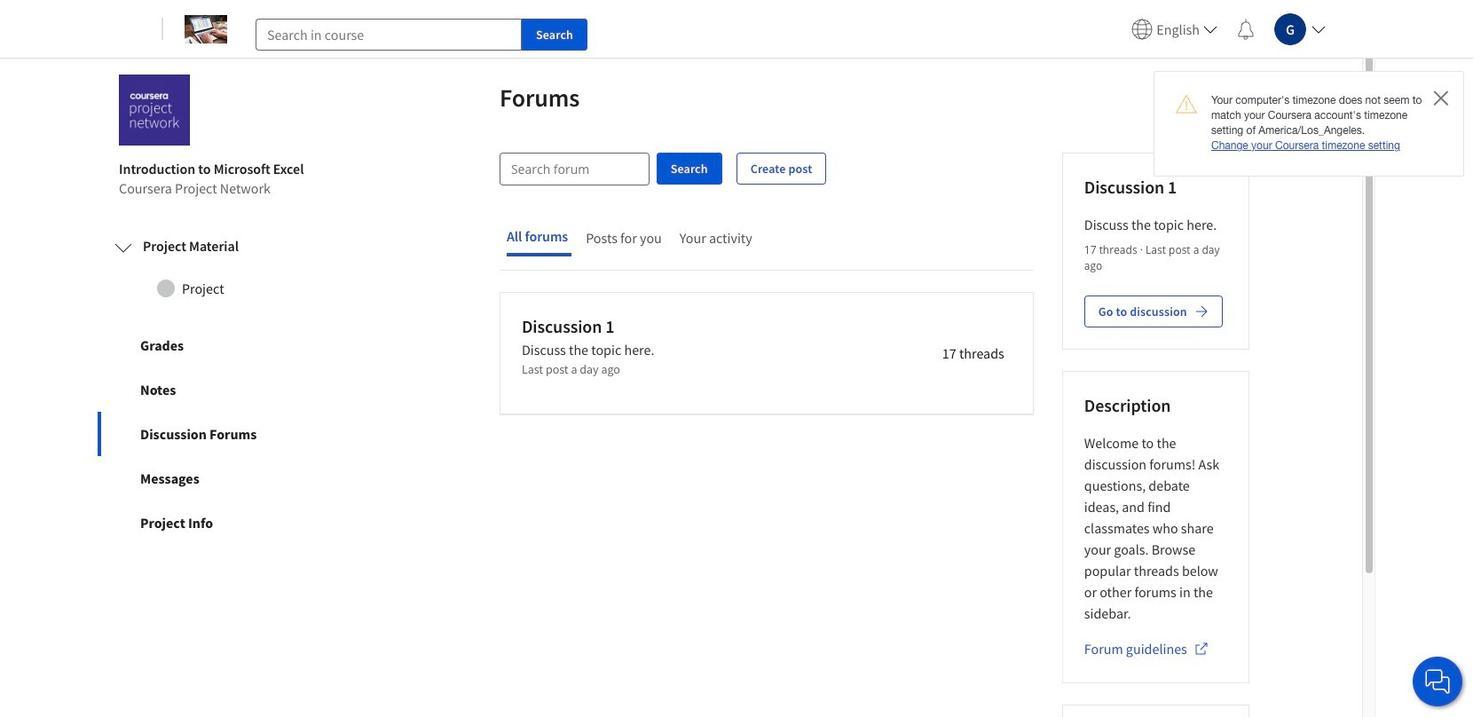 Task type: vqa. For each thing, say whether or not it's contained in the screenshot.
6.
no



Task type: describe. For each thing, give the bounding box(es) containing it.
Search in course text field
[[256, 18, 522, 50]]

Search Input field
[[501, 154, 649, 185]]

discussion 1 element
[[1085, 175, 1228, 200]]

help center image
[[1427, 671, 1449, 692]]

coursera project network image
[[119, 75, 190, 146]]



Task type: locate. For each thing, give the bounding box(es) containing it.
tab list
[[500, 214, 756, 270]]

timezone mismatch warning modal dialog
[[1154, 71, 1465, 176]]

name home page | coursera image
[[185, 15, 227, 43]]



